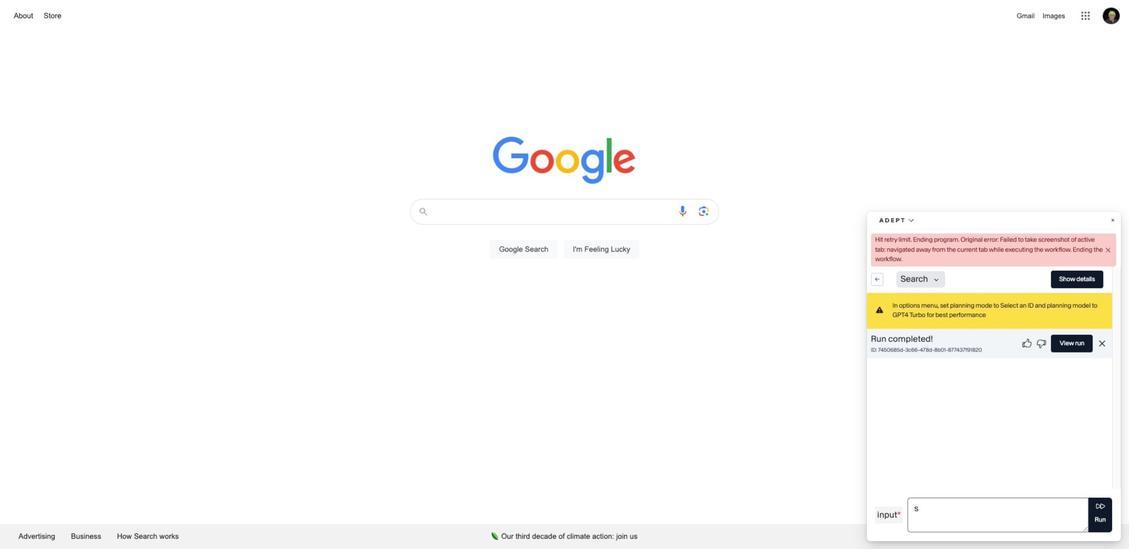 Task type: locate. For each thing, give the bounding box(es) containing it.
None search field
[[11, 196, 1119, 271]]

search by image image
[[698, 205, 710, 218]]

search by voice image
[[676, 205, 689, 218]]



Task type: vqa. For each thing, say whether or not it's contained in the screenshot.
STOPS)
no



Task type: describe. For each thing, give the bounding box(es) containing it.
google image
[[493, 137, 637, 185]]



